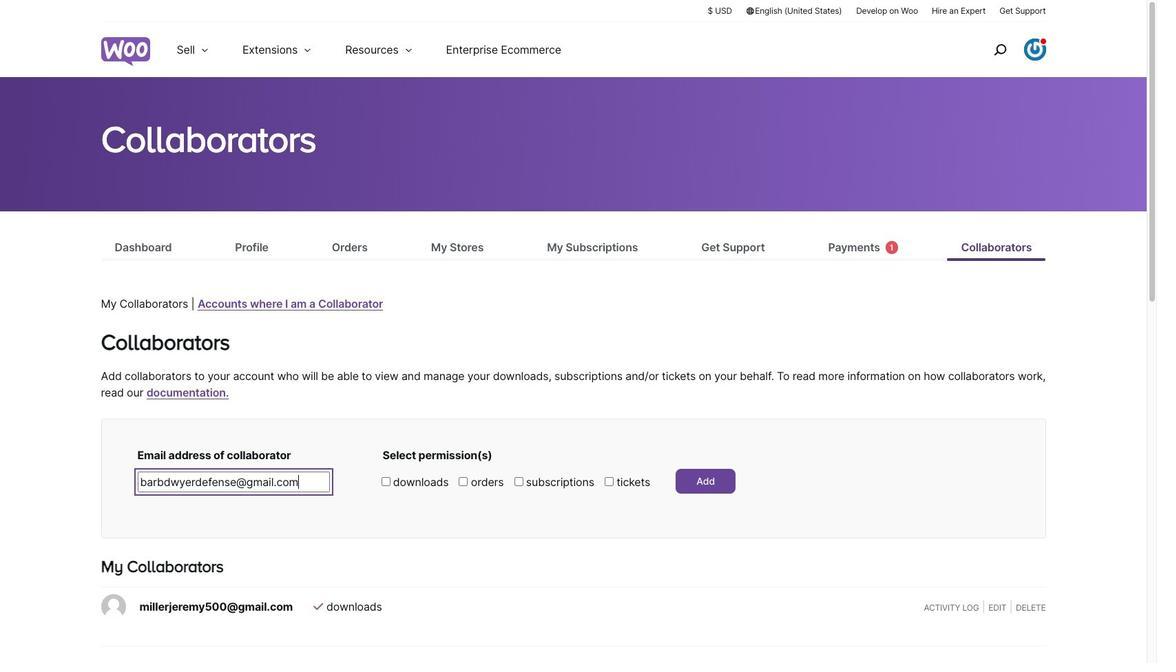 Task type: locate. For each thing, give the bounding box(es) containing it.
check image
[[314, 602, 323, 613]]

None checkbox
[[381, 477, 390, 486], [514, 477, 523, 486], [381, 477, 390, 486], [514, 477, 523, 486]]

open account menu image
[[1024, 39, 1046, 61]]

service navigation menu element
[[964, 27, 1046, 72]]

None checkbox
[[459, 477, 468, 486], [605, 477, 614, 486], [459, 477, 468, 486], [605, 477, 614, 486]]



Task type: describe. For each thing, give the bounding box(es) containing it.
search image
[[989, 39, 1011, 61]]



Task type: vqa. For each thing, say whether or not it's contained in the screenshot.
Search image
yes



